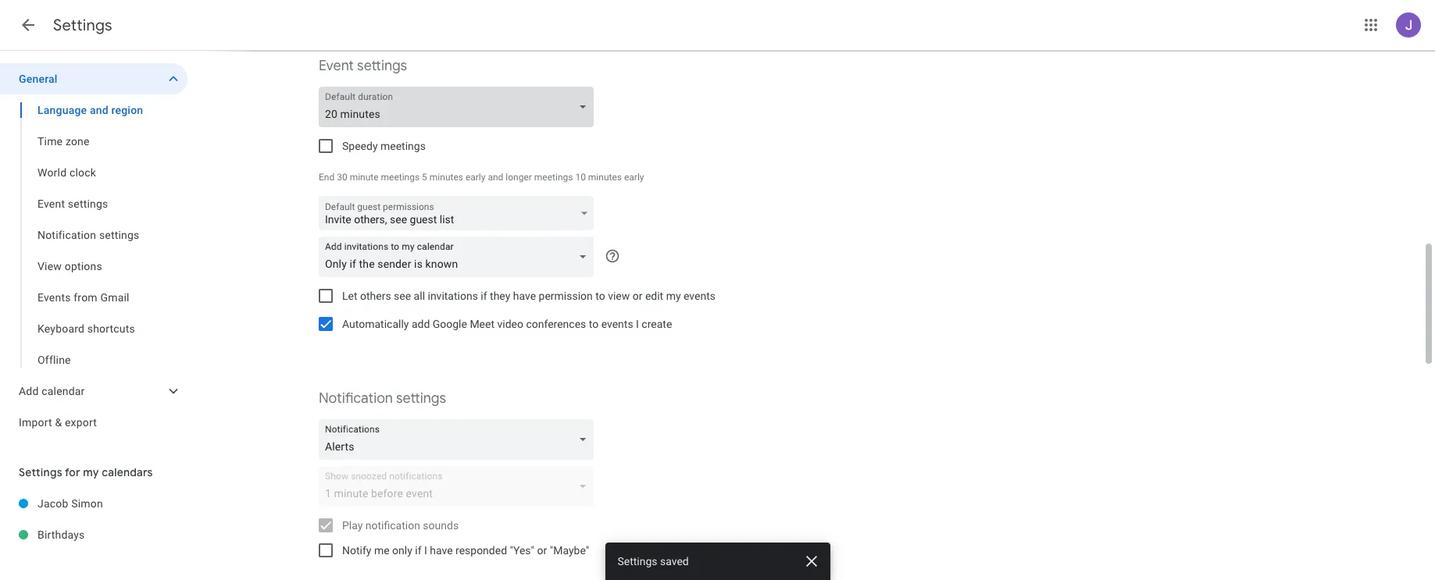 Task type: locate. For each thing, give the bounding box(es) containing it.
google
[[433, 318, 467, 331]]

None field
[[319, 87, 600, 127], [319, 237, 600, 277], [319, 420, 600, 460], [319, 87, 600, 127], [319, 237, 600, 277], [319, 420, 600, 460]]

see left the all
[[394, 290, 411, 302]]

notification settings up options
[[38, 229, 139, 241]]

1 vertical spatial or
[[537, 545, 547, 557]]

events
[[38, 291, 71, 304]]

0 vertical spatial my
[[666, 290, 681, 302]]

conferences
[[526, 318, 586, 331]]

calendars
[[102, 466, 153, 480]]

view options
[[38, 260, 102, 273]]

0 horizontal spatial event
[[38, 198, 65, 210]]

minutes
[[430, 172, 463, 183], [588, 172, 622, 183]]

1 vertical spatial settings
[[19, 466, 62, 480]]

5
[[422, 172, 427, 183]]

1 vertical spatial event settings
[[38, 198, 108, 210]]

have down sounds
[[430, 545, 453, 557]]

1 horizontal spatial minutes
[[588, 172, 622, 183]]

if right only
[[415, 545, 422, 557]]

let others see all invitations if they have permission to view or edit my events
[[342, 290, 716, 302]]

and left region
[[90, 104, 108, 116]]

to left view
[[596, 290, 605, 302]]

0 horizontal spatial minutes
[[430, 172, 463, 183]]

if
[[481, 290, 487, 302], [415, 545, 422, 557]]

automatically
[[342, 318, 409, 331]]

1 vertical spatial if
[[415, 545, 422, 557]]

i
[[636, 318, 639, 331], [424, 545, 427, 557]]

settings left saved
[[618, 556, 658, 568]]

or right the "yes"
[[537, 545, 547, 557]]

1 horizontal spatial if
[[481, 290, 487, 302]]

1 vertical spatial event
[[38, 198, 65, 210]]

play
[[342, 520, 363, 532]]

1 early from the left
[[466, 172, 486, 183]]

jacob simon
[[38, 498, 103, 510]]

1 horizontal spatial events
[[684, 290, 716, 302]]

video
[[497, 318, 523, 331]]

early up invite others, see guest list popup button
[[466, 172, 486, 183]]

they
[[490, 290, 510, 302]]

see down permissions
[[390, 213, 407, 226]]

0 horizontal spatial if
[[415, 545, 422, 557]]

default guest permissions invite others, see guest list
[[325, 202, 454, 226]]

1 horizontal spatial event settings
[[319, 57, 407, 75]]

invitations
[[428, 290, 478, 302]]

jacob
[[38, 498, 68, 510]]

to
[[596, 290, 605, 302], [589, 318, 599, 331]]

guest down permissions
[[410, 213, 437, 226]]

end 30 minute meetings 5 minutes early and longer meetings 10 minutes early
[[319, 172, 644, 183]]

0 horizontal spatial and
[[90, 104, 108, 116]]

go back image
[[19, 16, 38, 34]]

and inside group
[[90, 104, 108, 116]]

0 vertical spatial and
[[90, 104, 108, 116]]

speedy
[[342, 140, 378, 152]]

0 vertical spatial i
[[636, 318, 639, 331]]

1 horizontal spatial my
[[666, 290, 681, 302]]

&
[[55, 416, 62, 429]]

events
[[684, 290, 716, 302], [601, 318, 633, 331]]

shortcuts
[[87, 323, 135, 335]]

1 horizontal spatial early
[[624, 172, 644, 183]]

0 vertical spatial event
[[319, 57, 354, 75]]

1 vertical spatial notification
[[319, 390, 393, 408]]

minutes right 5 on the left of the page
[[430, 172, 463, 183]]

meetings
[[380, 140, 426, 152], [381, 172, 420, 183], [534, 172, 573, 183]]

1 vertical spatial have
[[430, 545, 453, 557]]

notification down automatically
[[319, 390, 393, 408]]

1 horizontal spatial notification settings
[[319, 390, 446, 408]]

0 vertical spatial if
[[481, 290, 487, 302]]

edit
[[645, 290, 664, 302]]

settings
[[357, 57, 407, 75], [68, 198, 108, 210], [99, 229, 139, 241], [396, 390, 446, 408]]

events right the edit
[[684, 290, 716, 302]]

to right conferences
[[589, 318, 599, 331]]

1 vertical spatial see
[[394, 290, 411, 302]]

event
[[319, 57, 354, 75], [38, 198, 65, 210]]

invite
[[325, 213, 351, 226]]

and left longer
[[488, 172, 503, 183]]

notification
[[38, 229, 96, 241], [319, 390, 393, 408]]

settings
[[53, 16, 112, 35], [19, 466, 62, 480], [618, 556, 658, 568]]

group containing language and region
[[0, 95, 188, 376]]

1 vertical spatial to
[[589, 318, 599, 331]]

language and region
[[38, 104, 143, 116]]

guest
[[357, 202, 381, 213], [410, 213, 437, 226]]

meetings left 10 in the top left of the page
[[534, 172, 573, 183]]

0 horizontal spatial notification
[[38, 229, 96, 241]]

view
[[38, 260, 62, 273]]

2 minutes from the left
[[588, 172, 622, 183]]

0 horizontal spatial my
[[83, 466, 99, 480]]

settings right go back icon
[[53, 16, 112, 35]]

others,
[[354, 213, 387, 226]]

guest up others,
[[357, 202, 381, 213]]

1 vertical spatial guest
[[410, 213, 437, 226]]

notification up view options
[[38, 229, 96, 241]]

group
[[0, 95, 188, 376]]

1 horizontal spatial and
[[488, 172, 503, 183]]

notify me only if i have responded "yes" or "maybe"
[[342, 545, 589, 557]]

0 horizontal spatial events
[[601, 318, 633, 331]]

0 horizontal spatial i
[[424, 545, 427, 557]]

0 vertical spatial settings
[[53, 16, 112, 35]]

0 vertical spatial notification settings
[[38, 229, 139, 241]]

see
[[390, 213, 407, 226], [394, 290, 411, 302]]

notify
[[342, 545, 371, 557]]

events down view
[[601, 318, 633, 331]]

my right the edit
[[666, 290, 681, 302]]

all
[[414, 290, 425, 302]]

export
[[65, 416, 97, 429]]

time zone
[[38, 135, 90, 148]]

i right only
[[424, 545, 427, 557]]

general
[[19, 73, 58, 85]]

minutes right 10 in the top left of the page
[[588, 172, 622, 183]]

0 horizontal spatial have
[[430, 545, 453, 557]]

1 horizontal spatial or
[[633, 290, 643, 302]]

list
[[440, 213, 454, 226]]

0 horizontal spatial early
[[466, 172, 486, 183]]

0 vertical spatial guest
[[357, 202, 381, 213]]

settings for my calendars tree
[[0, 488, 188, 551]]

event settings
[[319, 57, 407, 75], [38, 198, 108, 210]]

tree
[[0, 63, 188, 438]]

automatically add google meet video conferences to events i create
[[342, 318, 672, 331]]

1 horizontal spatial notification
[[319, 390, 393, 408]]

and
[[90, 104, 108, 116], [488, 172, 503, 183]]

permission
[[539, 290, 593, 302]]

my right for
[[83, 466, 99, 480]]

my
[[666, 290, 681, 302], [83, 466, 99, 480]]

0 vertical spatial event settings
[[319, 57, 407, 75]]

have
[[513, 290, 536, 302], [430, 545, 453, 557]]

i left create
[[636, 318, 639, 331]]

settings heading
[[53, 16, 112, 35]]

if left they
[[481, 290, 487, 302]]

0 horizontal spatial event settings
[[38, 198, 108, 210]]

0 horizontal spatial or
[[537, 545, 547, 557]]

create
[[642, 318, 672, 331]]

or left the edit
[[633, 290, 643, 302]]

1 vertical spatial notification settings
[[319, 390, 446, 408]]

notification settings
[[38, 229, 139, 241], [319, 390, 446, 408]]

longer
[[506, 172, 532, 183]]

1 horizontal spatial event
[[319, 57, 354, 75]]

settings left for
[[19, 466, 62, 480]]

1 vertical spatial my
[[83, 466, 99, 480]]

permissions
[[383, 202, 434, 213]]

1 vertical spatial events
[[601, 318, 633, 331]]

world
[[38, 166, 67, 179]]

early right 10 in the top left of the page
[[624, 172, 644, 183]]

2 vertical spatial settings
[[618, 556, 658, 568]]

import
[[19, 416, 52, 429]]

0 vertical spatial see
[[390, 213, 407, 226]]

0 horizontal spatial notification settings
[[38, 229, 139, 241]]

clock
[[69, 166, 96, 179]]

0 vertical spatial notification
[[38, 229, 96, 241]]

have right they
[[513, 290, 536, 302]]

or
[[633, 290, 643, 302], [537, 545, 547, 557]]

1 horizontal spatial have
[[513, 290, 536, 302]]

early
[[466, 172, 486, 183], [624, 172, 644, 183]]

notification settings down automatically
[[319, 390, 446, 408]]



Task type: describe. For each thing, give the bounding box(es) containing it.
10
[[575, 172, 586, 183]]

meet
[[470, 318, 495, 331]]

0 vertical spatial to
[[596, 290, 605, 302]]

2 early from the left
[[624, 172, 644, 183]]

settings for my calendars
[[19, 466, 153, 480]]

birthdays link
[[38, 520, 188, 551]]

for
[[65, 466, 80, 480]]

meetings left 5 on the left of the page
[[381, 172, 420, 183]]

event inside group
[[38, 198, 65, 210]]

end
[[319, 172, 335, 183]]

from
[[74, 291, 98, 304]]

play notification sounds
[[342, 520, 459, 532]]

birthdays tree item
[[0, 520, 188, 551]]

add
[[412, 318, 430, 331]]

let
[[342, 290, 357, 302]]

notification
[[366, 520, 420, 532]]

notification settings inside group
[[38, 229, 139, 241]]

0 vertical spatial have
[[513, 290, 536, 302]]

birthdays
[[38, 529, 85, 541]]

simon
[[71, 498, 103, 510]]

me
[[374, 545, 390, 557]]

0 vertical spatial or
[[633, 290, 643, 302]]

region
[[111, 104, 143, 116]]

add
[[19, 385, 39, 398]]

options
[[65, 260, 102, 273]]

1 vertical spatial i
[[424, 545, 427, 557]]

"maybe"
[[550, 545, 589, 557]]

meetings up 5 on the left of the page
[[380, 140, 426, 152]]

view
[[608, 290, 630, 302]]

speedy meetings
[[342, 140, 426, 152]]

calendar
[[42, 385, 85, 398]]

1 horizontal spatial i
[[636, 318, 639, 331]]

settings saved
[[618, 556, 689, 568]]

general tree item
[[0, 63, 188, 95]]

keyboard shortcuts
[[38, 323, 135, 335]]

language
[[38, 104, 87, 116]]

only
[[392, 545, 412, 557]]

zone
[[66, 135, 90, 148]]

time
[[38, 135, 63, 148]]

30
[[337, 172, 347, 183]]

world clock
[[38, 166, 96, 179]]

0 vertical spatial events
[[684, 290, 716, 302]]

add calendar
[[19, 385, 85, 398]]

1 vertical spatial and
[[488, 172, 503, 183]]

event settings inside group
[[38, 198, 108, 210]]

events from gmail
[[38, 291, 129, 304]]

sounds
[[423, 520, 459, 532]]

1 minutes from the left
[[430, 172, 463, 183]]

notification inside group
[[38, 229, 96, 241]]

invite others, see guest list button
[[319, 197, 594, 234]]

tree containing general
[[0, 63, 188, 438]]

import & export
[[19, 416, 97, 429]]

keyboard
[[38, 323, 84, 335]]

settings for settings
[[53, 16, 112, 35]]

others
[[360, 290, 391, 302]]

"yes"
[[510, 545, 534, 557]]

1 horizontal spatial guest
[[410, 213, 437, 226]]

jacob simon tree item
[[0, 488, 188, 520]]

responded
[[456, 545, 507, 557]]

saved
[[660, 556, 689, 568]]

gmail
[[100, 291, 129, 304]]

minute
[[350, 172, 379, 183]]

settings for settings saved
[[618, 556, 658, 568]]

default
[[325, 202, 355, 213]]

0 horizontal spatial guest
[[357, 202, 381, 213]]

settings for settings for my calendars
[[19, 466, 62, 480]]

offline
[[38, 354, 71, 366]]

see inside default guest permissions invite others, see guest list
[[390, 213, 407, 226]]



Task type: vqa. For each thing, say whether or not it's contained in the screenshot.
'Privacy' link
no



